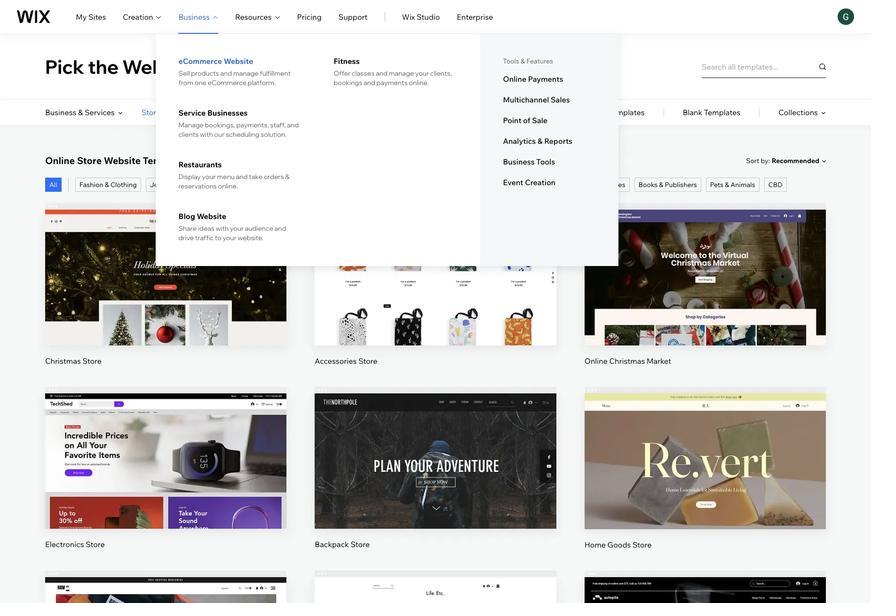 Task type: vqa. For each thing, say whether or not it's contained in the screenshot.
"View" popup button associated with Food & Drinks website templates - Coffee Shop IMAGE
no



Task type: describe. For each thing, give the bounding box(es) containing it.
restaurants display your menu and take orders & reservations online.
[[178, 160, 290, 191]]

website.
[[238, 234, 263, 242]]

my
[[76, 12, 87, 21]]

cbd
[[768, 181, 783, 189]]

platform.
[[248, 79, 276, 87]]

menu
[[217, 173, 235, 181]]

view button inside christmas store group
[[144, 284, 188, 307]]

blank templates
[[683, 108, 740, 117]]

sports
[[466, 181, 487, 189]]

pricing
[[297, 12, 322, 21]]

payments,
[[236, 121, 269, 129]]

wix
[[402, 12, 415, 21]]

online for online payments
[[503, 74, 526, 84]]

you
[[291, 55, 325, 78]]

tools & features
[[503, 57, 553, 65]]

edit button for online christmas market
[[683, 252, 728, 275]]

christmas store group
[[45, 203, 287, 366]]

profile image image
[[838, 8, 854, 25]]

accessories store
[[315, 356, 377, 366]]

by:
[[761, 156, 770, 165]]

clients,
[[430, 69, 452, 78]]

backpack store group
[[315, 387, 556, 550]]

reports
[[544, 136, 573, 146]]

point
[[503, 116, 522, 125]]

businesses
[[207, 108, 248, 118]]

wix studio
[[402, 12, 440, 21]]

babies
[[605, 181, 625, 189]]

all link
[[45, 178, 62, 192]]

christmas store
[[45, 356, 102, 366]]

electronics store group
[[45, 387, 287, 550]]

jewelry
[[150, 181, 174, 189]]

online store website templates - electronics store image
[[45, 394, 287, 529]]

view button for electronics store
[[144, 468, 188, 491]]

online store website templates - auto parts store image
[[585, 577, 826, 603]]

home & decor link
[[279, 178, 332, 192]]

online. inside restaurants display your menu and take orders & reservations online.
[[218, 182, 238, 191]]

and inside service businesses manage bookings, payments, staff, and clients with our scheduling solution.
[[287, 121, 299, 129]]

electronics store
[[45, 540, 105, 550]]

drive
[[178, 234, 194, 242]]

fitness link
[[334, 56, 458, 66]]

studio
[[417, 12, 440, 21]]

fitness
[[334, 56, 360, 66]]

generic categories element
[[598, 100, 826, 125]]

publishers
[[665, 181, 697, 189]]

support link
[[339, 11, 368, 22]]

business for business
[[178, 12, 210, 21]]

online store website templates
[[45, 155, 189, 167]]

view for home goods store
[[697, 475, 714, 484]]

pick
[[45, 55, 84, 78]]

online payments
[[503, 74, 563, 84]]

ecommerce website sell products and manage fulfillment from one ecommerce platform.
[[178, 56, 291, 87]]

kids
[[584, 181, 597, 189]]

ideas
[[198, 224, 214, 233]]

with inside service businesses manage bookings, payments, staff, and clients with our scheduling solution.
[[200, 130, 213, 139]]

online for online store website templates
[[45, 155, 75, 167]]

& for jewelry & accessories
[[176, 181, 180, 189]]

& inside restaurants display your menu and take orders & reservations online.
[[285, 173, 290, 181]]

all for all templates
[[598, 108, 607, 117]]

enterprise
[[457, 12, 493, 21]]

accessories store group
[[315, 203, 556, 366]]

online for online christmas market
[[585, 356, 608, 366]]

view for electronics store
[[157, 475, 175, 484]]

pets
[[710, 181, 723, 189]]

website up "from"
[[122, 55, 198, 78]]

of
[[523, 116, 530, 125]]

edit button for electronics store
[[144, 436, 188, 459]]

2 christmas from the left
[[609, 356, 645, 366]]

electronics link
[[532, 178, 575, 192]]

cbd link
[[764, 178, 787, 192]]

online. inside the fitness offer classes and manage your clients, bookings and payments online.
[[409, 79, 429, 87]]

your down blog website link
[[230, 224, 244, 233]]

fitness offer classes and manage your clients, bookings and payments online.
[[334, 56, 452, 87]]

sort
[[746, 156, 759, 165]]

template
[[202, 55, 287, 78]]

and inside "blog website share ideas with your audience and drive traffic to your website."
[[274, 224, 286, 233]]

analytics
[[503, 136, 536, 146]]

website inside "blog website share ideas with your audience and drive traffic to your website."
[[197, 212, 226, 221]]

0 vertical spatial ecommerce
[[178, 56, 222, 66]]

fashion
[[79, 181, 103, 189]]

edit for online christmas market
[[698, 259, 712, 268]]

ecommerce website link
[[178, 56, 303, 66]]

blog website share ideas with your audience and drive traffic to your website.
[[178, 212, 286, 242]]

electronics for electronics
[[537, 181, 571, 189]]

view inside christmas store group
[[157, 291, 175, 300]]

& for tools & features
[[521, 57, 525, 65]]

blog
[[178, 212, 195, 221]]

community
[[244, 108, 285, 117]]

business tools link
[[503, 157, 596, 167]]

arts & crafts link
[[227, 178, 274, 192]]

wix studio link
[[402, 11, 440, 22]]

online store website templates - home goods store image
[[585, 394, 826, 529]]

resources
[[235, 12, 272, 21]]

jewelry & accessories link
[[146, 178, 223, 192]]

1 vertical spatial ecommerce
[[208, 79, 246, 87]]

blank
[[683, 108, 702, 117]]

1 horizontal spatial online store website templates - accessories store image
[[315, 210, 556, 346]]

take
[[249, 173, 262, 181]]

business for business & services
[[45, 108, 76, 117]]

pick the website template you love
[[45, 55, 372, 78]]

with inside "blog website share ideas with your audience and drive traffic to your website."
[[216, 224, 229, 233]]

backpack store
[[315, 540, 370, 550]]

the
[[88, 55, 119, 78]]

view button for home goods store
[[683, 468, 728, 491]]

creation inside dropdown button
[[123, 12, 153, 21]]

fashion & clothing link
[[75, 178, 141, 192]]

backpack
[[315, 540, 349, 550]]

& for home & decor
[[304, 181, 308, 189]]

traffic
[[195, 234, 214, 242]]

& for analytics & reports
[[538, 136, 543, 146]]

books & publishers
[[639, 181, 697, 189]]

view button for backpack store
[[413, 468, 458, 491]]

and inside ecommerce website sell products and manage fulfillment from one ecommerce platform.
[[220, 69, 232, 78]]

your inside the fitness offer classes and manage your clients, bookings and payments online.
[[415, 69, 429, 78]]

view for online christmas market
[[697, 291, 714, 300]]

1 vertical spatial tools
[[536, 157, 555, 167]]

store for electronics store
[[86, 540, 105, 550]]

all for all
[[49, 181, 57, 189]]

website up clothing
[[104, 155, 141, 167]]

orders
[[264, 173, 284, 181]]

sales
[[551, 95, 570, 104]]

point of sale link
[[503, 116, 596, 125]]



Task type: locate. For each thing, give the bounding box(es) containing it.
manage up payments on the top left
[[389, 69, 414, 78]]

0 vertical spatial accessories
[[182, 181, 218, 189]]

your up 'reservations'
[[202, 173, 216, 181]]

and down the classes
[[364, 79, 375, 87]]

1 horizontal spatial all
[[598, 108, 607, 117]]

& right pets
[[725, 181, 729, 189]]

point of sale
[[503, 116, 548, 125]]

all inside generic categories element
[[598, 108, 607, 117]]

1 vertical spatial creation
[[525, 178, 556, 187]]

store for christmas store
[[83, 356, 102, 366]]

view inside backpack store "group"
[[427, 475, 444, 484]]

business inside group
[[503, 157, 535, 167]]

1 horizontal spatial business
[[178, 12, 210, 21]]

online christmas market
[[585, 356, 671, 366]]

your left clients,
[[415, 69, 429, 78]]

0 horizontal spatial electronics
[[45, 540, 84, 550]]

store inside the electronics store group
[[86, 540, 105, 550]]

clients
[[178, 130, 199, 139]]

electronics inside 'link'
[[537, 181, 571, 189]]

business
[[178, 12, 210, 21], [45, 108, 76, 117], [503, 157, 535, 167]]

business group
[[156, 34, 619, 266]]

accessories inside group
[[315, 356, 357, 366]]

and
[[220, 69, 232, 78], [376, 69, 387, 78], [364, 79, 375, 87], [287, 121, 299, 129], [236, 173, 248, 181], [274, 224, 286, 233]]

creative
[[187, 108, 217, 117]]

view button inside home goods store group
[[683, 468, 728, 491]]

store inside accessories store group
[[358, 356, 377, 366]]

your
[[415, 69, 429, 78], [202, 173, 216, 181], [230, 224, 244, 233], [223, 234, 236, 242]]

& right orders
[[285, 173, 290, 181]]

event
[[503, 178, 523, 187]]

crafts
[[252, 181, 270, 189]]

0 vertical spatial electronics
[[537, 181, 571, 189]]

& right books
[[659, 181, 663, 189]]

electronics inside group
[[45, 540, 84, 550]]

1 vertical spatial electronics
[[45, 540, 84, 550]]

edit inside the electronics store group
[[159, 443, 173, 452]]

sort by:
[[746, 156, 770, 165]]

1 vertical spatial online store website templates - accessories store image
[[45, 577, 287, 603]]

0 horizontal spatial christmas
[[45, 356, 81, 366]]

home
[[283, 181, 302, 189], [585, 540, 606, 550]]

& left features
[[521, 57, 525, 65]]

collections
[[779, 108, 818, 117]]

kids & babies link
[[580, 178, 630, 192]]

home for home goods store
[[585, 540, 606, 550]]

analytics & reports link
[[503, 136, 596, 146]]

website up ideas
[[197, 212, 226, 221]]

online. down menu
[[218, 182, 238, 191]]

edit button for backpack store
[[413, 436, 458, 459]]

business for business tools
[[503, 157, 535, 167]]

0 horizontal spatial accessories
[[182, 181, 218, 189]]

2 horizontal spatial templates
[[704, 108, 740, 117]]

services
[[85, 108, 115, 117]]

and down restaurants link
[[236, 173, 248, 181]]

pricing link
[[297, 11, 322, 22]]

accessories
[[182, 181, 218, 189], [315, 356, 357, 366]]

Search search field
[[702, 55, 826, 78]]

& right jewelry
[[176, 181, 180, 189]]

jewelry & accessories
[[150, 181, 218, 189]]

templates for blank templates
[[704, 108, 740, 117]]

electronics
[[537, 181, 571, 189], [45, 540, 84, 550]]

view button inside online christmas market group
[[683, 284, 728, 307]]

scheduling
[[226, 130, 259, 139]]

multichannel sales link
[[503, 95, 596, 104]]

solution.
[[261, 130, 287, 139]]

0 vertical spatial online.
[[409, 79, 429, 87]]

1 horizontal spatial electronics
[[537, 181, 571, 189]]

bookings,
[[205, 121, 235, 129]]

2 manage from the left
[[389, 69, 414, 78]]

outdoors
[[494, 181, 523, 189]]

creation right sites
[[123, 12, 153, 21]]

pets & animals link
[[706, 178, 759, 192]]

sale
[[532, 116, 548, 125]]

home goods store
[[585, 540, 652, 550]]

0 horizontal spatial business
[[45, 108, 76, 117]]

christmas
[[45, 356, 81, 366], [609, 356, 645, 366]]

with left our
[[200, 130, 213, 139]]

service businesses manage bookings, payments, staff, and clients with our scheduling solution.
[[178, 108, 299, 139]]

0 vertical spatial home
[[283, 181, 302, 189]]

your right to
[[223, 234, 236, 242]]

& inside categories by subject element
[[78, 108, 83, 117]]

view button
[[144, 284, 188, 307], [683, 284, 728, 307], [144, 468, 188, 491], [413, 468, 458, 491], [683, 468, 728, 491]]

home inside home & decor link
[[283, 181, 302, 189]]

templates for all templates
[[608, 108, 645, 117]]

& for fashion & clothing
[[105, 181, 109, 189]]

blog website link
[[178, 212, 303, 221]]

tools up event creation link
[[536, 157, 555, 167]]

with up to
[[216, 224, 229, 233]]

view inside home goods store group
[[697, 475, 714, 484]]

0 horizontal spatial with
[[200, 130, 213, 139]]

ecommerce up products
[[178, 56, 222, 66]]

online store website templates - clothing store image
[[315, 577, 556, 603]]

business inside popup button
[[178, 12, 210, 21]]

store inside categories by subject element
[[141, 108, 161, 117]]

edit
[[698, 259, 712, 268], [159, 443, 173, 452], [428, 443, 443, 452], [698, 443, 712, 452]]

edit for backpack store
[[428, 443, 443, 452]]

goods
[[608, 540, 631, 550]]

creation
[[123, 12, 153, 21], [525, 178, 556, 187]]

love
[[328, 55, 372, 78]]

1 vertical spatial with
[[216, 224, 229, 233]]

event creation link
[[503, 178, 596, 187]]

website up platform.
[[224, 56, 253, 66]]

blank templates link
[[683, 100, 740, 125]]

recommended
[[772, 157, 819, 165]]

1 manage from the left
[[233, 69, 259, 78]]

reservations
[[178, 182, 217, 191]]

& for sports & outdoors
[[488, 181, 493, 189]]

view button for online christmas market
[[683, 284, 728, 307]]

edit button inside home goods store group
[[683, 436, 728, 459]]

edit button inside online christmas market group
[[683, 252, 728, 275]]

0 vertical spatial online
[[503, 74, 526, 84]]

online christmas market group
[[585, 203, 826, 366]]

offer
[[334, 69, 351, 78]]

categories. use the left and right arrow keys to navigate the menu element
[[0, 100, 871, 125]]

1 vertical spatial online
[[45, 155, 75, 167]]

online
[[503, 74, 526, 84], [45, 155, 75, 167], [585, 356, 608, 366]]

home left decor
[[283, 181, 302, 189]]

home inside home goods store group
[[585, 540, 606, 550]]

& for business & services
[[78, 108, 83, 117]]

& right arts
[[246, 181, 250, 189]]

online store website templates - christmas store image
[[45, 210, 287, 346]]

store for accessories store
[[358, 356, 377, 366]]

edit for home goods store
[[698, 443, 712, 452]]

1 horizontal spatial christmas
[[609, 356, 645, 366]]

& for arts & crafts
[[246, 181, 250, 189]]

electronics for electronics store
[[45, 540, 84, 550]]

view for backpack store
[[427, 475, 444, 484]]

& for pets & animals
[[725, 181, 729, 189]]

1 horizontal spatial online.
[[409, 79, 429, 87]]

1 horizontal spatial creation
[[525, 178, 556, 187]]

restaurants link
[[178, 160, 303, 169]]

& for kids & babies
[[599, 181, 603, 189]]

view button inside backpack store "group"
[[413, 468, 458, 491]]

edit button inside the electronics store group
[[144, 436, 188, 459]]

website inside ecommerce website sell products and manage fulfillment from one ecommerce platform.
[[224, 56, 253, 66]]

service
[[178, 108, 206, 118]]

to
[[215, 234, 221, 242]]

templates
[[608, 108, 645, 117], [704, 108, 740, 117], [143, 155, 189, 167]]

view button inside the electronics store group
[[144, 468, 188, 491]]

store for online store website templates
[[77, 155, 102, 167]]

ecommerce down template at the top
[[208, 79, 246, 87]]

0 horizontal spatial online
[[45, 155, 75, 167]]

sites
[[88, 12, 106, 21]]

0 horizontal spatial manage
[[233, 69, 259, 78]]

online store website templates - backpack store image
[[315, 394, 556, 529]]

0 horizontal spatial online.
[[218, 182, 238, 191]]

0 vertical spatial creation
[[123, 12, 153, 21]]

edit button for home goods store
[[683, 436, 728, 459]]

0 vertical spatial all
[[598, 108, 607, 117]]

online store website templates - online christmas market image
[[585, 210, 826, 346]]

1 horizontal spatial accessories
[[315, 356, 357, 366]]

analytics & reports
[[503, 136, 573, 146]]

store inside home goods store group
[[633, 540, 652, 550]]

manage down 'ecommerce website' link
[[233, 69, 259, 78]]

0 horizontal spatial all
[[49, 181, 57, 189]]

products
[[191, 69, 219, 78]]

0 vertical spatial online store website templates - accessories store image
[[315, 210, 556, 346]]

None search field
[[702, 55, 826, 78]]

manage
[[233, 69, 259, 78], [389, 69, 414, 78]]

store for backpack store
[[351, 540, 370, 550]]

& left decor
[[304, 181, 308, 189]]

arts
[[231, 181, 244, 189]]

home for home & decor
[[283, 181, 302, 189]]

ecommerce
[[178, 56, 222, 66], [208, 79, 246, 87]]

2 horizontal spatial online
[[585, 356, 608, 366]]

kids & babies
[[584, 181, 625, 189]]

one
[[195, 79, 207, 87]]

0 horizontal spatial home
[[283, 181, 302, 189]]

edit for electronics store
[[159, 443, 173, 452]]

home left goods
[[585, 540, 606, 550]]

home & decor
[[283, 181, 328, 189]]

online. right payments on the top left
[[409, 79, 429, 87]]

0 horizontal spatial creation
[[123, 12, 153, 21]]

edit inside online christmas market group
[[698, 259, 712, 268]]

sports & outdoors
[[466, 181, 523, 189]]

and right the staff,
[[287, 121, 299, 129]]

1 vertical spatial online.
[[218, 182, 238, 191]]

& right kids
[[599, 181, 603, 189]]

and up payments on the top left
[[376, 69, 387, 78]]

store
[[141, 108, 161, 117], [77, 155, 102, 167], [83, 356, 102, 366], [358, 356, 377, 366], [86, 540, 105, 550], [351, 540, 370, 550], [633, 540, 652, 550]]

& left reports
[[538, 136, 543, 146]]

fashion & clothing
[[79, 181, 137, 189]]

tools up online payments
[[503, 57, 519, 65]]

business button
[[178, 11, 218, 22]]

audience
[[245, 224, 273, 233]]

all templates link
[[598, 100, 645, 125]]

0 vertical spatial business
[[178, 12, 210, 21]]

1 christmas from the left
[[45, 356, 81, 366]]

0 horizontal spatial templates
[[143, 155, 189, 167]]

service businesses link
[[178, 108, 303, 118]]

our
[[214, 130, 224, 139]]

online store website templates - accessories store image
[[315, 210, 556, 346], [45, 577, 287, 603]]

online inside the business group
[[503, 74, 526, 84]]

and right audience
[[274, 224, 286, 233]]

0 horizontal spatial tools
[[503, 57, 519, 65]]

1 vertical spatial all
[[49, 181, 57, 189]]

home goods store group
[[585, 387, 826, 550]]

manage inside the fitness offer classes and manage your clients, bookings and payments online.
[[389, 69, 414, 78]]

categories by subject element
[[45, 100, 336, 125]]

2 horizontal spatial business
[[503, 157, 535, 167]]

animals
[[731, 181, 755, 189]]

& left services
[[78, 108, 83, 117]]

clothing
[[111, 181, 137, 189]]

and down 'ecommerce website' link
[[220, 69, 232, 78]]

edit button inside backpack store "group"
[[413, 436, 458, 459]]

2 vertical spatial online
[[585, 356, 608, 366]]

1 vertical spatial business
[[45, 108, 76, 117]]

2 vertical spatial business
[[503, 157, 535, 167]]

business inside categories by subject element
[[45, 108, 76, 117]]

payments
[[377, 79, 408, 87]]

edit inside home goods store group
[[698, 443, 712, 452]]

view inside the electronics store group
[[157, 475, 175, 484]]

manage inside ecommerce website sell products and manage fulfillment from one ecommerce platform.
[[233, 69, 259, 78]]

store inside christmas store group
[[83, 356, 102, 366]]

my sites link
[[76, 11, 106, 22]]

view inside online christmas market group
[[697, 291, 714, 300]]

sports & outdoors link
[[462, 178, 528, 192]]

edit inside backpack store "group"
[[428, 443, 443, 452]]

& right fashion
[[105, 181, 109, 189]]

1 vertical spatial home
[[585, 540, 606, 550]]

1 horizontal spatial manage
[[389, 69, 414, 78]]

and inside restaurants display your menu and take orders & reservations online.
[[236, 173, 248, 181]]

support
[[339, 12, 368, 21]]

fulfillment
[[260, 69, 291, 78]]

from
[[178, 79, 193, 87]]

enterprise link
[[457, 11, 493, 22]]

& for books & publishers
[[659, 181, 663, 189]]

& right sports
[[488, 181, 493, 189]]

pets & animals
[[710, 181, 755, 189]]

1 horizontal spatial tools
[[536, 157, 555, 167]]

1 horizontal spatial home
[[585, 540, 606, 550]]

store inside backpack store "group"
[[351, 540, 370, 550]]

1 vertical spatial accessories
[[315, 356, 357, 366]]

0 vertical spatial tools
[[503, 57, 519, 65]]

0 vertical spatial with
[[200, 130, 213, 139]]

creation down the business tools link
[[525, 178, 556, 187]]

1 horizontal spatial online
[[503, 74, 526, 84]]

1 horizontal spatial with
[[216, 224, 229, 233]]

0 horizontal spatial online store website templates - accessories store image
[[45, 577, 287, 603]]

online inside group
[[585, 356, 608, 366]]

creation inside the business group
[[525, 178, 556, 187]]

tools
[[503, 57, 519, 65], [536, 157, 555, 167]]

your inside restaurants display your menu and take orders & reservations online.
[[202, 173, 216, 181]]

1 horizontal spatial templates
[[608, 108, 645, 117]]



